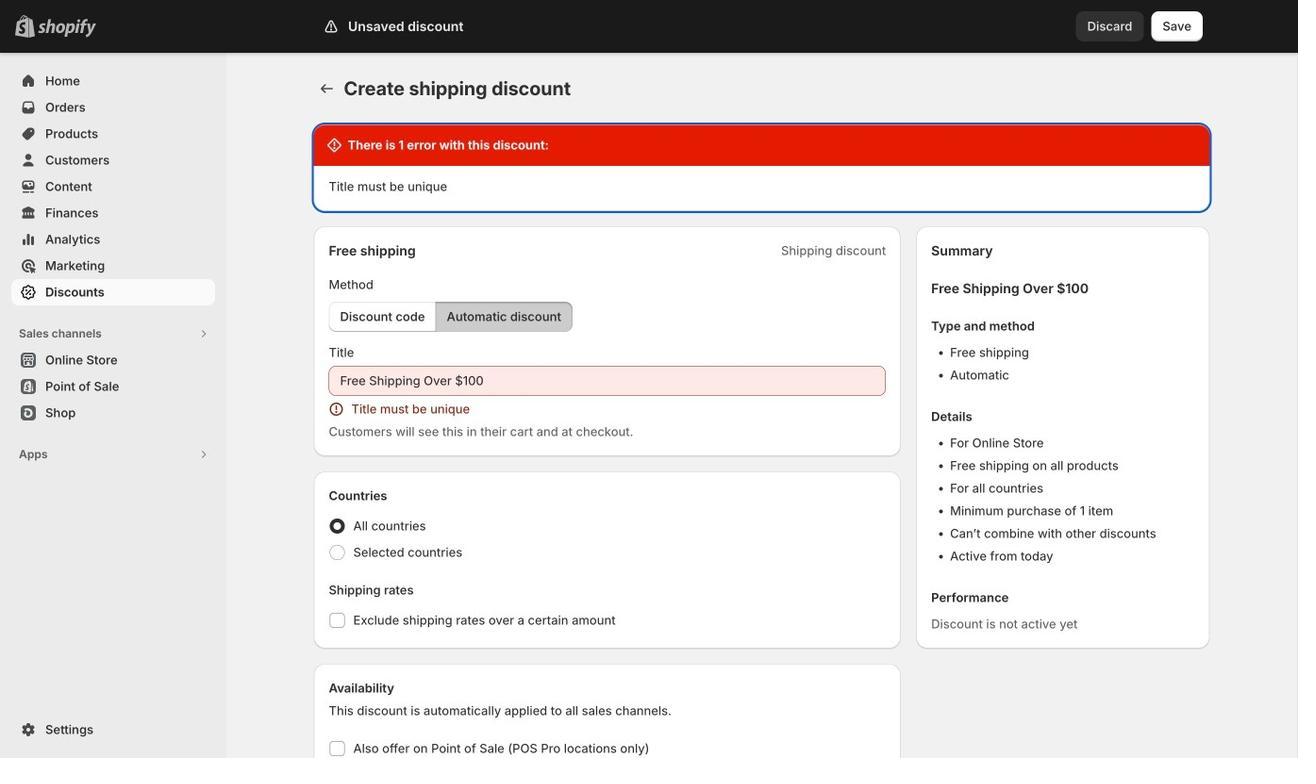 Task type: locate. For each thing, give the bounding box(es) containing it.
None text field
[[329, 366, 886, 396]]

shopify image
[[38, 19, 96, 38]]



Task type: vqa. For each thing, say whether or not it's contained in the screenshot.
Full LINK
no



